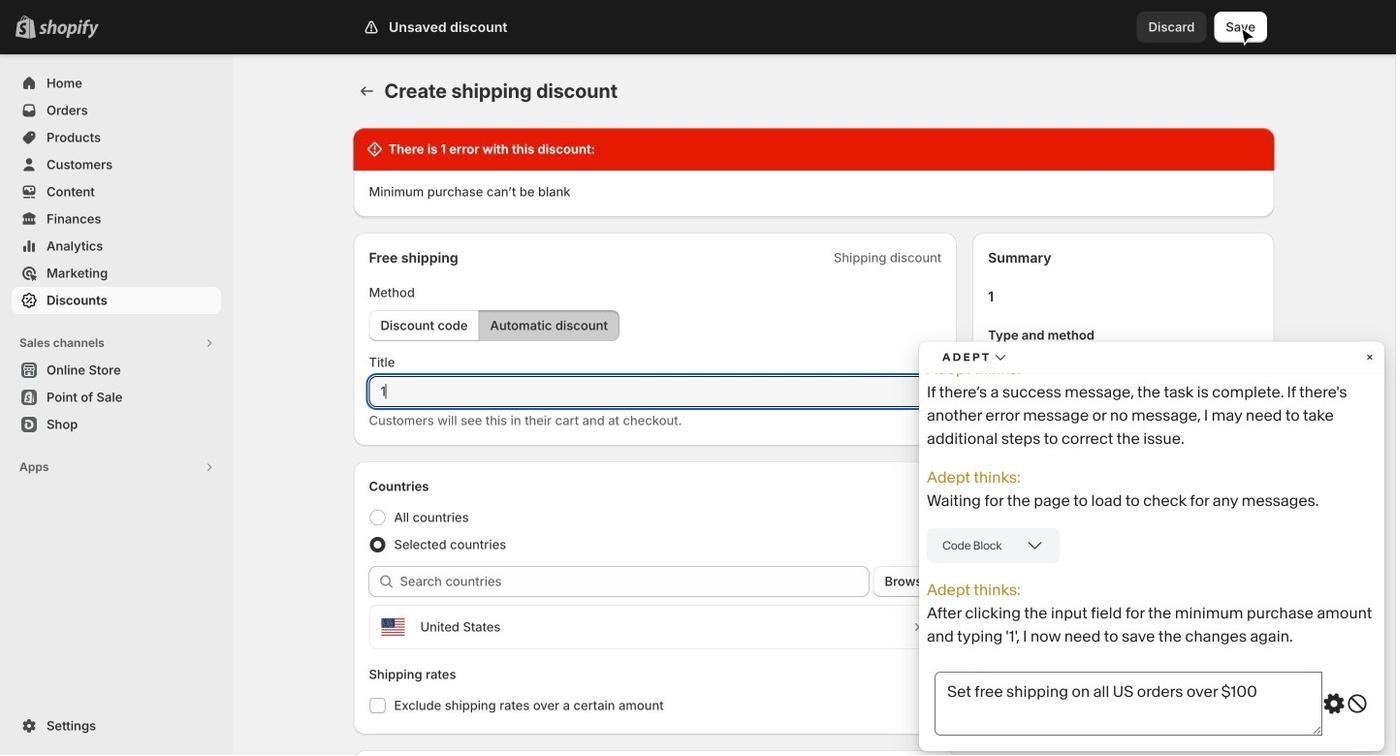 Task type: vqa. For each thing, say whether or not it's contained in the screenshot.
0.00 text field
no



Task type: locate. For each thing, give the bounding box(es) containing it.
shopify image
[[39, 19, 99, 39]]

None text field
[[369, 376, 942, 407]]



Task type: describe. For each thing, give the bounding box(es) containing it.
Search countries text field
[[400, 566, 869, 597]]



